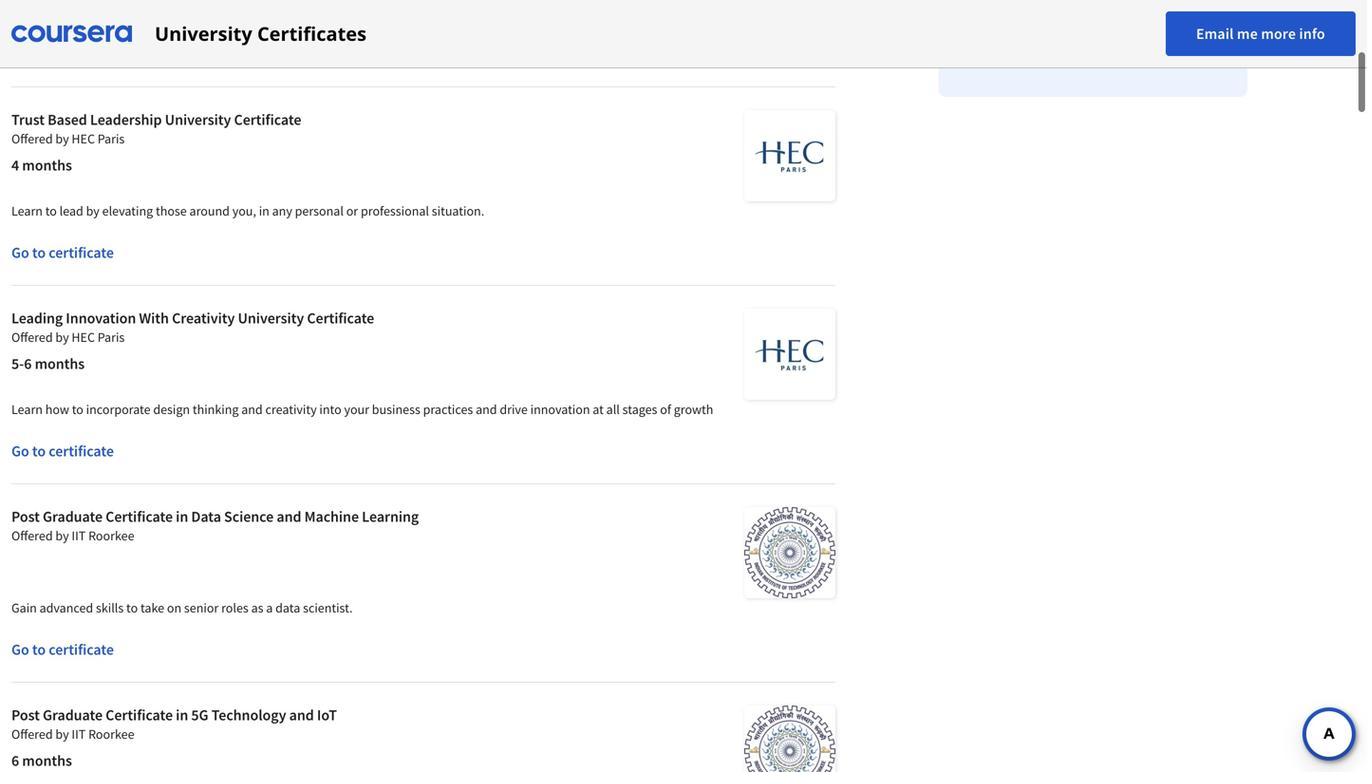 Task type: locate. For each thing, give the bounding box(es) containing it.
go
[[11, 45, 29, 64], [11, 243, 29, 262], [11, 442, 29, 461], [11, 640, 29, 659]]

1 post from the top
[[11, 507, 40, 526]]

0 vertical spatial paris
[[98, 130, 125, 147]]

in inside the post graduate certificate in 5g technology and iot offered by iit roorkee 6 months
[[176, 706, 188, 725]]

lead
[[60, 202, 83, 219]]

certificate down lead on the left
[[49, 243, 114, 262]]

university inside trust based leadership university certificate offered by hec paris 4 months
[[165, 110, 231, 129]]

1 roorkee from the top
[[88, 527, 134, 544]]

0 vertical spatial learn
[[11, 202, 43, 219]]

2 certificate from the top
[[49, 243, 114, 262]]

professional certificates link
[[939, 9, 1248, 97]]

email me more info
[[1197, 24, 1326, 43]]

0 vertical spatial graduate
[[43, 507, 103, 526]]

into
[[320, 401, 342, 418]]

post for 6
[[11, 706, 40, 725]]

go for leading innovation with creativity university certificate
[[11, 442, 29, 461]]

iit inside post graduate certificate in data science and machine learning offered by iit roorkee
[[72, 527, 86, 544]]

1 go from the top
[[11, 45, 29, 64]]

certificate inside trust based leadership university certificate offered by hec paris 4 months
[[234, 110, 301, 129]]

creativity
[[172, 309, 235, 328]]

in
[[259, 202, 270, 219], [176, 507, 188, 526], [176, 706, 188, 725]]

go to certificate inside 'go to certificate' link
[[11, 45, 114, 64]]

to down gain on the left bottom
[[32, 640, 46, 659]]

graduate inside post graduate certificate in data science and machine learning offered by iit roorkee
[[43, 507, 103, 526]]

0 vertical spatial roorkee
[[88, 527, 134, 544]]

1 graduate from the top
[[43, 507, 103, 526]]

innovation
[[66, 309, 136, 328]]

by inside post graduate certificate in data science and machine learning offered by iit roorkee
[[55, 527, 69, 544]]

1 vertical spatial graduate
[[43, 706, 103, 725]]

in left any in the left of the page
[[259, 202, 270, 219]]

certificates for university certificates
[[257, 20, 367, 47]]

and inside post graduate certificate in data science and machine learning offered by iit roorkee
[[277, 507, 302, 526]]

2 graduate from the top
[[43, 706, 103, 725]]

0 horizontal spatial certificates
[[257, 20, 367, 47]]

iit roorkee image
[[745, 507, 836, 598], [745, 706, 836, 772]]

go to certificate down advanced
[[11, 640, 114, 659]]

in left data
[[176, 507, 188, 526]]

hec paris image for trust based leadership university certificate
[[745, 110, 836, 201]]

design
[[153, 401, 190, 418]]

paris down leadership
[[98, 130, 125, 147]]

iit roorkee image for post graduate certificate in 5g technology and iot
[[745, 706, 836, 772]]

paris
[[98, 130, 125, 147], [98, 329, 125, 346]]

1 vertical spatial 6
[[11, 751, 19, 770]]

offered
[[11, 130, 53, 147], [11, 329, 53, 346], [11, 527, 53, 544], [11, 726, 53, 743]]

1 horizontal spatial certificates
[[1073, 41, 1165, 65]]

1 iit roorkee image from the top
[[745, 507, 836, 598]]

5g
[[191, 706, 209, 725]]

in inside post graduate certificate in data science and machine learning offered by iit roorkee
[[176, 507, 188, 526]]

3 certificate from the top
[[49, 442, 114, 461]]

2 offered from the top
[[11, 329, 53, 346]]

post inside the post graduate certificate in 5g technology and iot offered by iit roorkee 6 months
[[11, 706, 40, 725]]

graduate inside the post graduate certificate in 5g technology and iot offered by iit roorkee 6 months
[[43, 706, 103, 725]]

2 iit roorkee image from the top
[[745, 706, 836, 772]]

go up trust
[[11, 45, 29, 64]]

1 hec from the top
[[72, 130, 95, 147]]

3 offered from the top
[[11, 527, 53, 544]]

0 vertical spatial 6
[[24, 354, 32, 373]]

2 go to certificate from the top
[[11, 243, 114, 262]]

skills
[[96, 599, 124, 616]]

roorkee inside the post graduate certificate in 5g technology and iot offered by iit roorkee 6 months
[[88, 726, 134, 743]]

info
[[1300, 24, 1326, 43]]

in left 5g
[[176, 706, 188, 725]]

3 go to certificate from the top
[[11, 442, 114, 461]]

a
[[266, 599, 273, 616]]

4
[[11, 156, 19, 175]]

certificate down how
[[49, 442, 114, 461]]

4 go from the top
[[11, 640, 29, 659]]

3 go from the top
[[11, 442, 29, 461]]

learn
[[11, 202, 43, 219], [11, 401, 43, 418]]

data
[[191, 507, 221, 526]]

by inside trust based leadership university certificate offered by hec paris 4 months
[[55, 130, 69, 147]]

certificate inside post graduate certificate in data science and machine learning offered by iit roorkee
[[106, 507, 173, 526]]

iit
[[72, 527, 86, 544], [72, 726, 86, 743]]

0 vertical spatial iit
[[72, 527, 86, 544]]

university
[[155, 20, 252, 47], [165, 110, 231, 129], [238, 309, 304, 328]]

1 vertical spatial iit roorkee image
[[745, 706, 836, 772]]

certificate inside the post graduate certificate in 5g technology and iot offered by iit roorkee 6 months
[[106, 706, 173, 725]]

certificate left 5g
[[106, 706, 173, 725]]

by
[[55, 130, 69, 147], [86, 202, 100, 219], [55, 329, 69, 346], [55, 527, 69, 544], [55, 726, 69, 743]]

2 hec paris image from the top
[[745, 309, 836, 400]]

go to certificate
[[11, 45, 114, 64], [11, 243, 114, 262], [11, 442, 114, 461], [11, 640, 114, 659]]

months
[[22, 156, 72, 175], [35, 354, 85, 373], [22, 751, 72, 770]]

1 vertical spatial university
[[165, 110, 231, 129]]

stages
[[623, 401, 658, 418]]

go to certificate up based
[[11, 45, 114, 64]]

trust based leadership university certificate offered by hec paris 4 months
[[11, 110, 301, 175]]

1 vertical spatial hec paris image
[[745, 309, 836, 400]]

0 vertical spatial in
[[259, 202, 270, 219]]

to right how
[[72, 401, 83, 418]]

certificate left data
[[106, 507, 173, 526]]

iit roorkee image for post graduate certificate in data science and machine learning
[[745, 507, 836, 598]]

certificate
[[234, 110, 301, 129], [307, 309, 374, 328], [106, 507, 173, 526], [106, 706, 173, 725]]

hec down based
[[72, 130, 95, 147]]

certificates
[[257, 20, 367, 47], [1073, 41, 1165, 65]]

hec
[[72, 130, 95, 147], [72, 329, 95, 346]]

2 paris from the top
[[98, 329, 125, 346]]

go to certificate down lead on the left
[[11, 243, 114, 262]]

offered inside the post graduate certificate in 5g technology and iot offered by iit roorkee 6 months
[[11, 726, 53, 743]]

paris inside leading innovation with creativity university certificate offered by hec paris 5-6 months
[[98, 329, 125, 346]]

at
[[593, 401, 604, 418]]

2 iit from the top
[[72, 726, 86, 743]]

based
[[48, 110, 87, 129]]

1 offered from the top
[[11, 130, 53, 147]]

0 vertical spatial hec
[[72, 130, 95, 147]]

4 certificate from the top
[[49, 640, 114, 659]]

0 horizontal spatial 6
[[11, 751, 19, 770]]

professional
[[361, 202, 429, 219]]

2 vertical spatial in
[[176, 706, 188, 725]]

0 vertical spatial post
[[11, 507, 40, 526]]

leading
[[11, 309, 63, 328]]

2 vertical spatial months
[[22, 751, 72, 770]]

go to certificate down how
[[11, 442, 114, 461]]

go down gain on the left bottom
[[11, 640, 29, 659]]

post inside post graduate certificate in data science and machine learning offered by iit roorkee
[[11, 507, 40, 526]]

incorporate
[[86, 401, 151, 418]]

paris down innovation
[[98, 329, 125, 346]]

1 hec paris image from the top
[[745, 110, 836, 201]]

and left iot
[[289, 706, 314, 725]]

1 vertical spatial paris
[[98, 329, 125, 346]]

1 paris from the top
[[98, 130, 125, 147]]

roorkee
[[88, 527, 134, 544], [88, 726, 134, 743]]

email
[[1197, 24, 1235, 43]]

6
[[24, 354, 32, 373], [11, 751, 19, 770]]

to
[[32, 45, 46, 64], [45, 202, 57, 219], [32, 243, 46, 262], [72, 401, 83, 418], [32, 442, 46, 461], [126, 599, 138, 616], [32, 640, 46, 659]]

2 roorkee from the top
[[88, 726, 134, 743]]

senior
[[184, 599, 219, 616]]

1 horizontal spatial 6
[[24, 354, 32, 373]]

2 post from the top
[[11, 706, 40, 725]]

certificate down advanced
[[49, 640, 114, 659]]

certificate down university certificates
[[234, 110, 301, 129]]

learn for months
[[11, 202, 43, 219]]

certificate up based
[[49, 45, 114, 64]]

months inside the post graduate certificate in 5g technology and iot offered by iit roorkee 6 months
[[22, 751, 72, 770]]

graduate
[[43, 507, 103, 526], [43, 706, 103, 725]]

post
[[11, 507, 40, 526], [11, 706, 40, 725]]

5-
[[11, 354, 24, 373]]

of
[[660, 401, 671, 418]]

1 learn from the top
[[11, 202, 43, 219]]

go for post graduate certificate in data science and machine learning
[[11, 640, 29, 659]]

certificate up "into" on the left of page
[[307, 309, 374, 328]]

gain
[[11, 599, 37, 616]]

certificate
[[49, 45, 114, 64], [49, 243, 114, 262], [49, 442, 114, 461], [49, 640, 114, 659]]

1 vertical spatial roorkee
[[88, 726, 134, 743]]

your
[[344, 401, 369, 418]]

1 iit from the top
[[72, 527, 86, 544]]

data
[[276, 599, 300, 616]]

0 vertical spatial university
[[155, 20, 252, 47]]

learn left lead on the left
[[11, 202, 43, 219]]

1 vertical spatial hec
[[72, 329, 95, 346]]

and inside the post graduate certificate in 5g technology and iot offered by iit roorkee 6 months
[[289, 706, 314, 725]]

and right science
[[277, 507, 302, 526]]

2 vertical spatial university
[[238, 309, 304, 328]]

1 vertical spatial learn
[[11, 401, 43, 418]]

0 vertical spatial months
[[22, 156, 72, 175]]

and
[[241, 401, 263, 418], [476, 401, 497, 418], [277, 507, 302, 526], [289, 706, 314, 725]]

0 vertical spatial hec paris image
[[745, 110, 836, 201]]

go up leading
[[11, 243, 29, 262]]

hec paris image
[[745, 110, 836, 201], [745, 309, 836, 400]]

0 vertical spatial iit roorkee image
[[745, 507, 836, 598]]

1 go to certificate from the top
[[11, 45, 114, 64]]

post for roorkee
[[11, 507, 40, 526]]

1 vertical spatial in
[[176, 507, 188, 526]]

and right thinking
[[241, 401, 263, 418]]

email me more info button
[[1166, 11, 1356, 56]]

4 offered from the top
[[11, 726, 53, 743]]

with
[[139, 309, 169, 328]]

2 hec from the top
[[72, 329, 95, 346]]

certificate inside leading innovation with creativity university certificate offered by hec paris 5-6 months
[[307, 309, 374, 328]]

all
[[607, 401, 620, 418]]

professional
[[969, 41, 1069, 65]]

hec down innovation
[[72, 329, 95, 346]]

1 vertical spatial months
[[35, 354, 85, 373]]

6 inside the post graduate certificate in 5g technology and iot offered by iit roorkee 6 months
[[11, 751, 19, 770]]

how
[[45, 401, 69, 418]]

go down 5-
[[11, 442, 29, 461]]

to down how
[[32, 442, 46, 461]]

2 go from the top
[[11, 243, 29, 262]]

1 vertical spatial post
[[11, 706, 40, 725]]

4 go to certificate from the top
[[11, 640, 114, 659]]

scientist.
[[303, 599, 353, 616]]

1 vertical spatial iit
[[72, 726, 86, 743]]

learn left how
[[11, 401, 43, 418]]

in for technology
[[176, 706, 188, 725]]

2 learn from the top
[[11, 401, 43, 418]]



Task type: vqa. For each thing, say whether or not it's contained in the screenshot.
rightmost Certificates
yes



Task type: describe. For each thing, give the bounding box(es) containing it.
those
[[156, 202, 187, 219]]

around
[[190, 202, 230, 219]]

paris inside trust based leadership university certificate offered by hec paris 4 months
[[98, 130, 125, 147]]

leading innovation with creativity university certificate offered by hec paris 5-6 months
[[11, 309, 374, 373]]

learn how to incorporate design thinking and creativity into your business practices and drive innovation at all stages of growth
[[11, 401, 714, 418]]

offered inside leading innovation with creativity university certificate offered by hec paris 5-6 months
[[11, 329, 53, 346]]

learn to lead by elevating those around you, in any personal or professional situation.
[[11, 202, 485, 219]]

science
[[224, 507, 274, 526]]

leadership
[[90, 110, 162, 129]]

professional certificates
[[969, 41, 1165, 65]]

to left take at the left of page
[[126, 599, 138, 616]]

you,
[[232, 202, 256, 219]]

to up leading
[[32, 243, 46, 262]]

by inside leading innovation with creativity university certificate offered by hec paris 5-6 months
[[55, 329, 69, 346]]

hec inside leading innovation with creativity university certificate offered by hec paris 5-6 months
[[72, 329, 95, 346]]

on
[[167, 599, 182, 616]]

graduate for 6
[[43, 706, 103, 725]]

graduate for roorkee
[[43, 507, 103, 526]]

more
[[1262, 24, 1297, 43]]

and left drive
[[476, 401, 497, 418]]

creativity
[[265, 401, 317, 418]]

to left lead on the left
[[45, 202, 57, 219]]

learn for 5-
[[11, 401, 43, 418]]

university certificates
[[155, 20, 367, 47]]

1 certificate from the top
[[49, 45, 114, 64]]

post graduate certificate in data science and machine learning offered by iit roorkee
[[11, 507, 419, 544]]

and for creativity
[[241, 401, 263, 418]]

post graduate certificate in 5g technology and iot offered by iit roorkee 6 months
[[11, 706, 337, 770]]

personal
[[295, 202, 344, 219]]

take
[[141, 599, 164, 616]]

hec inside trust based leadership university certificate offered by hec paris 4 months
[[72, 130, 95, 147]]

any
[[272, 202, 292, 219]]

go for trust based leadership university certificate
[[11, 243, 29, 262]]

in for science
[[176, 507, 188, 526]]

go to certificate for leading innovation with creativity university certificate
[[11, 442, 114, 461]]

hec paris image for leading innovation with creativity university certificate
[[745, 309, 836, 400]]

certificate for leading innovation with creativity university certificate
[[49, 442, 114, 461]]

technology
[[212, 706, 286, 725]]

roorkee inside post graduate certificate in data science and machine learning offered by iit roorkee
[[88, 527, 134, 544]]

growth
[[674, 401, 714, 418]]

gain advanced skills to take on senior roles as a data scientist.
[[11, 599, 353, 616]]

me
[[1238, 24, 1259, 43]]

elevating
[[102, 202, 153, 219]]

thinking
[[193, 401, 239, 418]]

coursera image
[[11, 19, 132, 49]]

offered inside post graduate certificate in data science and machine learning offered by iit roorkee
[[11, 527, 53, 544]]

certificate for post graduate certificate in data science and machine learning
[[49, 640, 114, 659]]

or
[[346, 202, 358, 219]]

6 inside leading innovation with creativity university certificate offered by hec paris 5-6 months
[[24, 354, 32, 373]]

as
[[251, 599, 264, 616]]

university inside leading innovation with creativity university certificate offered by hec paris 5-6 months
[[238, 309, 304, 328]]

and for iot
[[289, 706, 314, 725]]

business
[[372, 401, 421, 418]]

innovation
[[531, 401, 590, 418]]

drive
[[500, 401, 528, 418]]

months inside trust based leadership university certificate offered by hec paris 4 months
[[22, 156, 72, 175]]

roles
[[221, 599, 249, 616]]

months inside leading innovation with creativity university certificate offered by hec paris 5-6 months
[[35, 354, 85, 373]]

iot
[[317, 706, 337, 725]]

go to certificate link
[[11, 0, 836, 86]]

by inside the post graduate certificate in 5g technology and iot offered by iit roorkee 6 months
[[55, 726, 69, 743]]

and for machine
[[277, 507, 302, 526]]

iit inside the post graduate certificate in 5g technology and iot offered by iit roorkee 6 months
[[72, 726, 86, 743]]

learning
[[362, 507, 419, 526]]

situation.
[[432, 202, 485, 219]]

to up trust
[[32, 45, 46, 64]]

advanced
[[40, 599, 93, 616]]

practices
[[423, 401, 473, 418]]

offered inside trust based leadership university certificate offered by hec paris 4 months
[[11, 130, 53, 147]]

certificate for trust based leadership university certificate
[[49, 243, 114, 262]]

trust
[[11, 110, 45, 129]]

go to certificate for trust based leadership university certificate
[[11, 243, 114, 262]]

chat with us image
[[1315, 719, 1345, 749]]

certificates for professional certificates
[[1073, 41, 1165, 65]]

go to certificate for post graduate certificate in data science and machine learning
[[11, 640, 114, 659]]

machine
[[305, 507, 359, 526]]



